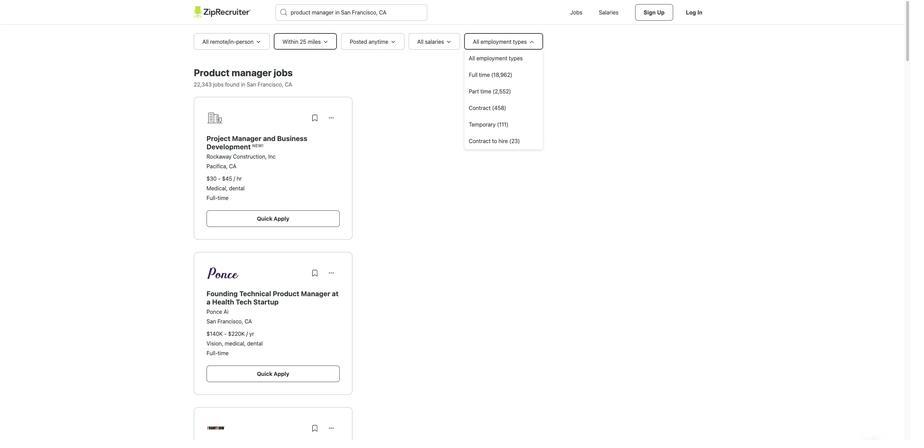 Task type: describe. For each thing, give the bounding box(es) containing it.
sign up link
[[635, 4, 673, 21]]

within 25 miles
[[282, 39, 321, 45]]

a
[[207, 298, 211, 306]]

$140k
[[207, 331, 223, 337]]

founding technical product manager at a health tech startup image
[[207, 267, 240, 279]]

quick apply button for founding technical product manager at a health tech startup
[[207, 366, 340, 382]]

medical,
[[207, 185, 228, 191]]

contract for contract to hire (23)
[[469, 138, 491, 144]]

manager
[[232, 67, 272, 78]]

rockaway
[[207, 153, 232, 160]]

all salaries
[[417, 39, 444, 45]]

francisco, inside founding technical product manager at a health tech startup ponce ai san francisco, ca
[[217, 318, 243, 325]]

(2,552)
[[493, 88, 511, 94]]

posted anytime
[[350, 39, 388, 45]]

manager inside founding technical product manager at a health tech startup ponce ai san francisco, ca
[[301, 290, 330, 298]]

all remote/in-person button
[[194, 33, 270, 50]]

time inside $30 - $45 / hr medical, dental full-time
[[218, 195, 229, 201]]

jobs
[[570, 9, 582, 16]]

salaries
[[599, 9, 619, 16]]

to
[[492, 138, 497, 144]]

project
[[207, 135, 230, 142]]

/ for founding technical product manager at a health tech startup
[[246, 331, 248, 337]]

health
[[212, 298, 234, 306]]

in
[[241, 81, 245, 88]]

dental inside "$140k - $220k / yr vision, medical, dental full-time"
[[247, 340, 263, 347]]

(18,962)
[[491, 72, 512, 78]]

full- inside $30 - $45 / hr medical, dental full-time
[[207, 195, 218, 201]]

san francisco, ca link
[[207, 318, 252, 325]]

remote/in-
[[210, 39, 236, 45]]

all employment types for all employment types dropdown button
[[473, 39, 527, 45]]

at
[[332, 290, 339, 298]]

business
[[277, 135, 307, 142]]

ca inside rockaway construction, inc pacifica, ca
[[229, 163, 236, 169]]

ca inside product manager jobs 22,343 jobs found in san francisco,  ca
[[285, 81, 292, 88]]

all employment types button
[[465, 50, 543, 67]]

all for all employment types button
[[469, 55, 475, 61]]

temporary (111) button
[[465, 116, 543, 133]]

quick for project manager and business development
[[257, 216, 272, 222]]

anytime
[[369, 39, 388, 45]]

all employment types for all employment types button
[[469, 55, 523, 61]]

startup
[[253, 298, 279, 306]]

medical,
[[225, 340, 246, 347]]

save job for later image
[[311, 269, 319, 277]]

project manager and business development
[[207, 135, 307, 151]]

manager inside project manager and business development
[[232, 135, 261, 142]]

employment for all employment types button
[[476, 55, 507, 61]]

part
[[469, 88, 479, 94]]

$30 - $45 / hr medical, dental full-time
[[207, 176, 245, 201]]

founding technical product manager at a health tech startup link
[[207, 290, 339, 306]]

all for all remote/in-person popup button
[[202, 39, 209, 45]]

rockaway construction, inc link
[[207, 153, 276, 160]]

time right full
[[479, 72, 490, 78]]

1 vertical spatial jobs
[[213, 81, 224, 88]]

full time (18,962)
[[469, 72, 512, 78]]

within
[[282, 39, 298, 45]]

$220k
[[228, 331, 245, 337]]

1 save job for later image from the top
[[311, 114, 319, 122]]

main element
[[194, 0, 711, 25]]

$45
[[222, 176, 232, 182]]

ai
[[224, 309, 228, 315]]

apply for founding technical product manager at a health tech startup
[[274, 371, 289, 377]]

/ for project manager and business development
[[234, 176, 235, 182]]

full time (18,962) button
[[465, 67, 543, 83]]

time right part
[[480, 88, 491, 94]]

miles
[[308, 39, 321, 45]]

within 25 miles button
[[274, 33, 337, 50]]

inc
[[268, 153, 276, 160]]

product inside founding technical product manager at a health tech startup ponce ai san francisco, ca
[[273, 290, 299, 298]]

dental inside $30 - $45 / hr medical, dental full-time
[[229, 185, 245, 191]]

salaries link
[[591, 0, 627, 25]]

time inside "$140k - $220k / yr vision, medical, dental full-time"
[[218, 350, 229, 356]]



Task type: vqa. For each thing, say whether or not it's contained in the screenshot.
the left the San
yes



Task type: locate. For each thing, give the bounding box(es) containing it.
0 vertical spatial francisco,
[[258, 81, 283, 88]]

founding technical product manager at a health tech startup ponce ai san francisco, ca
[[207, 290, 339, 325]]

1 vertical spatial types
[[509, 55, 523, 61]]

found
[[225, 81, 239, 88]]

all inside dropdown button
[[473, 39, 479, 45]]

1 quick from the top
[[257, 216, 272, 222]]

1 vertical spatial quick
[[257, 371, 272, 377]]

francisco, down manager
[[258, 81, 283, 88]]

rockaway construction, inc pacifica, ca
[[207, 153, 276, 169]]

0 vertical spatial quick apply button
[[207, 210, 340, 227]]

contract to hire (23)
[[469, 138, 520, 144]]

contract (458)
[[469, 105, 506, 111]]

0 horizontal spatial dental
[[229, 185, 245, 191]]

sign up
[[644, 10, 665, 16]]

0 vertical spatial manager
[[232, 135, 261, 142]]

all employment types inside dropdown button
[[473, 39, 527, 45]]

all employment types inside button
[[469, 55, 523, 61]]

hire
[[499, 138, 508, 144]]

2 quick apply from the top
[[257, 371, 289, 377]]

1 vertical spatial ca
[[229, 163, 236, 169]]

1 horizontal spatial -
[[224, 331, 227, 337]]

0 vertical spatial employment
[[481, 39, 512, 45]]

2 contract from the top
[[469, 138, 491, 144]]

san right in
[[247, 81, 256, 88]]

types for all employment types button
[[509, 55, 523, 61]]

- right $140k
[[224, 331, 227, 337]]

part time (2,552) button
[[465, 83, 543, 100]]

22,343
[[194, 81, 212, 88]]

1 vertical spatial san
[[207, 318, 216, 325]]

full-
[[207, 195, 218, 201], [207, 350, 218, 356]]

- for founding technical product manager at a health tech startup
[[224, 331, 227, 337]]

quick for founding technical product manager at a health tech startup
[[257, 371, 272, 377]]

0 vertical spatial dental
[[229, 185, 245, 191]]

0 vertical spatial save job for later image
[[311, 114, 319, 122]]

1 contract from the top
[[469, 105, 491, 111]]

full- down vision,
[[207, 350, 218, 356]]

2 quick from the top
[[257, 371, 272, 377]]

employment inside button
[[476, 55, 507, 61]]

contract
[[469, 105, 491, 111], [469, 138, 491, 144]]

2 quick apply button from the top
[[207, 366, 340, 382]]

(458)
[[492, 105, 506, 111]]

development
[[207, 143, 251, 151]]

francisco, down ai
[[217, 318, 243, 325]]

full
[[469, 72, 478, 78]]

all remote/in-person
[[202, 39, 254, 45]]

all up all employment types button
[[473, 39, 479, 45]]

contract to hire (23) button
[[465, 133, 543, 149]]

contract for contract (458)
[[469, 105, 491, 111]]

all for all salaries dropdown button
[[417, 39, 424, 45]]

(111)
[[497, 121, 508, 128]]

all
[[202, 39, 209, 45], [417, 39, 424, 45], [473, 39, 479, 45], [469, 55, 475, 61]]

2 apply from the top
[[274, 371, 289, 377]]

manager up new!
[[232, 135, 261, 142]]

1 vertical spatial francisco,
[[217, 318, 243, 325]]

and
[[263, 135, 276, 142]]

types inside button
[[509, 55, 523, 61]]

jobs link
[[562, 0, 591, 25]]

1 horizontal spatial dental
[[247, 340, 263, 347]]

1 vertical spatial employment
[[476, 55, 507, 61]]

quick apply
[[257, 216, 289, 222], [257, 371, 289, 377]]

-
[[218, 176, 221, 182], [224, 331, 227, 337]]

quick apply for founding technical product manager at a health tech startup
[[257, 371, 289, 377]]

log
[[686, 10, 696, 16]]

None button
[[323, 110, 340, 126], [323, 265, 340, 281], [323, 420, 340, 437], [323, 110, 340, 126], [323, 265, 340, 281], [323, 420, 340, 437]]

san down ponce
[[207, 318, 216, 325]]

in
[[698, 10, 703, 16]]

save job for later image
[[311, 114, 319, 122], [311, 424, 319, 432]]

$140k - $220k / yr vision, medical, dental full-time
[[207, 331, 263, 356]]

/
[[234, 176, 235, 182], [246, 331, 248, 337]]

product
[[194, 67, 230, 78], [273, 290, 299, 298]]

manager left at
[[301, 290, 330, 298]]

ca inside founding technical product manager at a health tech startup ponce ai san francisco, ca
[[245, 318, 252, 325]]

apply for project manager and business development
[[274, 216, 289, 222]]

/ inside $30 - $45 / hr medical, dental full-time
[[234, 176, 235, 182]]

all salaries button
[[409, 33, 460, 50]]

hr
[[237, 176, 242, 182]]

temporary (111)
[[469, 121, 508, 128]]

full- inside "$140k - $220k / yr vision, medical, dental full-time"
[[207, 350, 218, 356]]

part time (2,552)
[[469, 88, 511, 94]]

0 vertical spatial apply
[[274, 216, 289, 222]]

founding
[[207, 290, 238, 298]]

posted
[[350, 39, 367, 45]]

francisco,
[[258, 81, 283, 88], [217, 318, 243, 325]]

1 horizontal spatial product
[[273, 290, 299, 298]]

jobs left found at left top
[[213, 81, 224, 88]]

0 horizontal spatial francisco,
[[217, 318, 243, 325]]

ca
[[285, 81, 292, 88], [229, 163, 236, 169], [245, 318, 252, 325]]

product manager jobs 22,343 jobs found in san francisco,  ca
[[194, 67, 293, 88]]

time down medical,
[[218, 195, 229, 201]]

all for all employment types dropdown button
[[473, 39, 479, 45]]

0 horizontal spatial san
[[207, 318, 216, 325]]

all employment types up full time (18,962)
[[469, 55, 523, 61]]

1 horizontal spatial manager
[[301, 290, 330, 298]]

employment up all employment types button
[[481, 39, 512, 45]]

jobs right manager
[[274, 67, 293, 78]]

- right $30
[[218, 176, 221, 182]]

posted anytime button
[[341, 33, 405, 50]]

time down vision,
[[218, 350, 229, 356]]

types
[[513, 39, 527, 45], [509, 55, 523, 61]]

all employment types
[[473, 39, 527, 45], [469, 55, 523, 61]]

employment for all employment types dropdown button
[[481, 39, 512, 45]]

0 vertical spatial types
[[513, 39, 527, 45]]

0 vertical spatial san
[[247, 81, 256, 88]]

2 save job for later image from the top
[[311, 424, 319, 432]]

quick apply button for project manager and business development
[[207, 210, 340, 227]]

- inside $30 - $45 / hr medical, dental full-time
[[218, 176, 221, 182]]

all left salaries
[[417, 39, 424, 45]]

/ left hr
[[234, 176, 235, 182]]

1 horizontal spatial ca
[[245, 318, 252, 325]]

all inside button
[[469, 55, 475, 61]]

2 vertical spatial ca
[[245, 318, 252, 325]]

1 vertical spatial manager
[[301, 290, 330, 298]]

product up 22,343
[[194, 67, 230, 78]]

- for project manager and business development
[[218, 176, 221, 182]]

1 vertical spatial quick apply button
[[207, 366, 340, 382]]

0 vertical spatial contract
[[469, 105, 491, 111]]

all employment types up all employment types button
[[473, 39, 527, 45]]

1 vertical spatial quick apply
[[257, 371, 289, 377]]

$30
[[207, 176, 217, 182]]

25
[[300, 39, 306, 45]]

1 horizontal spatial /
[[246, 331, 248, 337]]

1 vertical spatial dental
[[247, 340, 263, 347]]

1 vertical spatial apply
[[274, 371, 289, 377]]

product demonstrator - easy holliday cash!! image
[[207, 420, 225, 437]]

0 vertical spatial /
[[234, 176, 235, 182]]

- inside "$140k - $220k / yr vision, medical, dental full-time"
[[224, 331, 227, 337]]

salaries
[[425, 39, 444, 45]]

quick
[[257, 216, 272, 222], [257, 371, 272, 377]]

0 vertical spatial jobs
[[274, 67, 293, 78]]

employment
[[481, 39, 512, 45], [476, 55, 507, 61]]

/ left "yr" on the left bottom of page
[[246, 331, 248, 337]]

temporary
[[469, 121, 496, 128]]

quick apply button
[[207, 210, 340, 227], [207, 366, 340, 382]]

0 horizontal spatial /
[[234, 176, 235, 182]]

0 vertical spatial product
[[194, 67, 230, 78]]

1 vertical spatial -
[[224, 331, 227, 337]]

employment up full time (18,962)
[[476, 55, 507, 61]]

log in link
[[677, 4, 711, 21]]

sign
[[644, 10, 656, 16]]

product inside product manager jobs 22,343 jobs found in san francisco,  ca
[[194, 67, 230, 78]]

0 vertical spatial -
[[218, 176, 221, 182]]

all inside popup button
[[202, 39, 209, 45]]

contract up temporary
[[469, 105, 491, 111]]

0 vertical spatial quick apply
[[257, 216, 289, 222]]

0 horizontal spatial jobs
[[213, 81, 224, 88]]

product up startup
[[273, 290, 299, 298]]

0 vertical spatial all employment types
[[473, 39, 527, 45]]

all inside dropdown button
[[417, 39, 424, 45]]

yr
[[249, 331, 254, 337]]

0 vertical spatial full-
[[207, 195, 218, 201]]

1 vertical spatial /
[[246, 331, 248, 337]]

employment inside dropdown button
[[481, 39, 512, 45]]

pacifica,
[[207, 163, 228, 169]]

/ inside "$140k - $220k / yr vision, medical, dental full-time"
[[246, 331, 248, 337]]

1 vertical spatial full-
[[207, 350, 218, 356]]

0 vertical spatial ca
[[285, 81, 292, 88]]

1 horizontal spatial francisco,
[[258, 81, 283, 88]]

ponce ai link
[[207, 309, 228, 315]]

san inside founding technical product manager at a health tech startup ponce ai san francisco, ca
[[207, 318, 216, 325]]

1 quick apply button from the top
[[207, 210, 340, 227]]

vision,
[[207, 340, 223, 347]]

contract left 'to'
[[469, 138, 491, 144]]

quick apply for project manager and business development
[[257, 216, 289, 222]]

new!
[[252, 143, 264, 148]]

1 vertical spatial save job for later image
[[311, 424, 319, 432]]

2 full- from the top
[[207, 350, 218, 356]]

1 horizontal spatial jobs
[[274, 67, 293, 78]]

1 vertical spatial product
[[273, 290, 299, 298]]

0 horizontal spatial ca
[[229, 163, 236, 169]]

1 apply from the top
[[274, 216, 289, 222]]

jobs
[[274, 67, 293, 78], [213, 81, 224, 88]]

0 horizontal spatial -
[[218, 176, 221, 182]]

0 vertical spatial quick
[[257, 216, 272, 222]]

all left 'remote/in-'
[[202, 39, 209, 45]]

ziprecruiter image
[[194, 6, 251, 19]]

all up full
[[469, 55, 475, 61]]

apply
[[274, 216, 289, 222], [274, 371, 289, 377]]

1 full- from the top
[[207, 195, 218, 201]]

0 horizontal spatial product
[[194, 67, 230, 78]]

1 vertical spatial all employment types
[[469, 55, 523, 61]]

types inside dropdown button
[[513, 39, 527, 45]]

full- down medical,
[[207, 195, 218, 201]]

types up full time (18,962) button
[[509, 55, 523, 61]]

we found 22,343+ open positions dialog
[[0, 0, 905, 440]]

contract (458) button
[[465, 100, 543, 116]]

Search job title or keyword search field
[[276, 4, 427, 20]]

construction,
[[233, 153, 267, 160]]

tech
[[236, 298, 252, 306]]

san inside product manager jobs 22,343 jobs found in san francisco,  ca
[[247, 81, 256, 88]]

1 horizontal spatial san
[[247, 81, 256, 88]]

types up all employment types button
[[513, 39, 527, 45]]

(23)
[[509, 138, 520, 144]]

0 horizontal spatial manager
[[232, 135, 261, 142]]

francisco, inside product manager jobs 22,343 jobs found in san francisco,  ca
[[258, 81, 283, 88]]

pacifica, ca link
[[207, 163, 236, 169]]

types for all employment types dropdown button
[[513, 39, 527, 45]]

all employment types button
[[464, 33, 543, 50]]

log in
[[686, 10, 703, 16]]

dental down "yr" on the left bottom of page
[[247, 340, 263, 347]]

2 horizontal spatial ca
[[285, 81, 292, 88]]

dental down hr
[[229, 185, 245, 191]]

person
[[236, 39, 254, 45]]

technical
[[239, 290, 271, 298]]

ponce
[[207, 309, 222, 315]]

up
[[657, 10, 665, 16]]

1 quick apply from the top
[[257, 216, 289, 222]]

1 vertical spatial contract
[[469, 138, 491, 144]]



